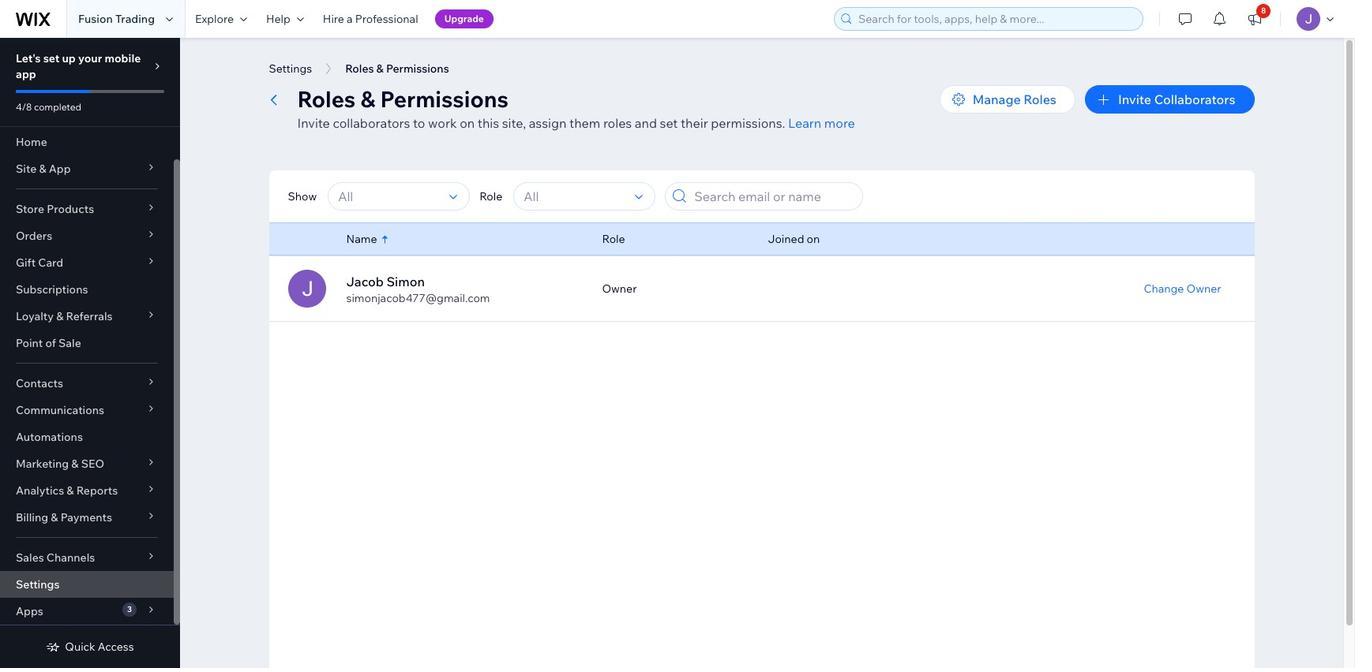 Task type: locate. For each thing, give the bounding box(es) containing it.
quick
[[65, 640, 95, 655]]

1 vertical spatial on
[[807, 232, 820, 246]]

marketing
[[16, 457, 69, 471]]

communications button
[[0, 397, 174, 424]]

roles
[[345, 62, 374, 76], [297, 85, 355, 113], [1024, 92, 1057, 107]]

roles down a
[[345, 62, 374, 76]]

orders
[[16, 229, 52, 243]]

site & app button
[[0, 156, 174, 182]]

referrals
[[66, 310, 113, 324]]

on
[[460, 115, 475, 131], [807, 232, 820, 246]]

upgrade
[[444, 13, 484, 24]]

0 horizontal spatial on
[[460, 115, 475, 131]]

settings for settings link on the left of page
[[16, 578, 60, 592]]

& inside 'roles & permissions invite collaborators to work on this site, assign them roles and set their permissions. learn more'
[[360, 85, 375, 113]]

All field
[[333, 183, 445, 210], [519, 183, 630, 210]]

site,
[[502, 115, 526, 131]]

0 vertical spatial set
[[43, 51, 60, 66]]

sale
[[58, 336, 81, 351]]

on left this
[[460, 115, 475, 131]]

& right site
[[39, 162, 46, 176]]

& inside site & app popup button
[[39, 162, 46, 176]]

of
[[45, 336, 56, 351]]

& for site & app
[[39, 162, 46, 176]]

roles
[[603, 115, 632, 131]]

collaborators
[[1154, 92, 1236, 107]]

& up collaborators
[[360, 85, 375, 113]]

all field down the them
[[519, 183, 630, 210]]

0 horizontal spatial owner
[[602, 282, 637, 296]]

set right and
[[660, 115, 678, 131]]

communications
[[16, 404, 104, 418]]

permissions up work
[[380, 85, 509, 113]]

& left reports
[[67, 484, 74, 498]]

1 horizontal spatial set
[[660, 115, 678, 131]]

name
[[346, 232, 377, 246]]

sidebar element
[[0, 38, 180, 669]]

& inside the roles & permissions button
[[376, 62, 384, 76]]

home link
[[0, 129, 174, 156]]

set inside let's set up your mobile app
[[43, 51, 60, 66]]

change
[[1144, 282, 1184, 296]]

role
[[480, 190, 503, 204], [602, 232, 625, 246]]

app
[[49, 162, 71, 176]]

invite collaborators button
[[1085, 85, 1255, 114]]

all field up name at top
[[333, 183, 445, 210]]

gift card button
[[0, 250, 174, 276]]

marketing & seo button
[[0, 451, 174, 478]]

Search email or name field
[[690, 183, 858, 210]]

2 all field from the left
[[519, 183, 630, 210]]

invite
[[1118, 92, 1152, 107], [297, 115, 330, 131]]

1 horizontal spatial owner
[[1187, 282, 1221, 296]]

& left seo
[[71, 457, 79, 471]]

0 vertical spatial invite
[[1118, 92, 1152, 107]]

& right loyalty
[[56, 310, 63, 324]]

owner
[[602, 282, 637, 296], [1187, 282, 1221, 296]]

store products
[[16, 202, 94, 216]]

to
[[413, 115, 425, 131]]

fusion
[[78, 12, 113, 26]]

& down professional
[[376, 62, 384, 76]]

1 horizontal spatial role
[[602, 232, 625, 246]]

settings inside button
[[269, 62, 312, 76]]

0 horizontal spatial settings
[[16, 578, 60, 592]]

manage
[[973, 92, 1021, 107]]

analytics & reports
[[16, 484, 118, 498]]

settings down sales
[[16, 578, 60, 592]]

roles inside button
[[345, 62, 374, 76]]

joined
[[768, 232, 804, 246]]

set left up
[[43, 51, 60, 66]]

permissions inside 'roles & permissions invite collaborators to work on this site, assign them roles and set their permissions. learn more'
[[380, 85, 509, 113]]

1 vertical spatial set
[[660, 115, 678, 131]]

automations
[[16, 430, 83, 445]]

manage roles link
[[940, 85, 1076, 114]]

joined on
[[768, 232, 820, 246]]

settings
[[269, 62, 312, 76], [16, 578, 60, 592]]

gift
[[16, 256, 36, 270]]

& inside analytics & reports popup button
[[67, 484, 74, 498]]

0 horizontal spatial set
[[43, 51, 60, 66]]

manage roles
[[973, 92, 1057, 107]]

& inside billing & payments dropdown button
[[51, 511, 58, 525]]

1 all field from the left
[[333, 183, 445, 210]]

0 vertical spatial permissions
[[386, 62, 449, 76]]

permissions up to
[[386, 62, 449, 76]]

billing & payments
[[16, 511, 112, 525]]

subscriptions link
[[0, 276, 174, 303]]

0 horizontal spatial role
[[480, 190, 503, 204]]

card
[[38, 256, 63, 270]]

& inside "marketing & seo" popup button
[[71, 457, 79, 471]]

settings down help button
[[269, 62, 312, 76]]

set inside 'roles & permissions invite collaborators to work on this site, assign them roles and set their permissions. learn more'
[[660, 115, 678, 131]]

1 vertical spatial invite
[[297, 115, 330, 131]]

loyalty
[[16, 310, 54, 324]]

point of sale link
[[0, 330, 174, 357]]

1 vertical spatial permissions
[[380, 85, 509, 113]]

roles right manage
[[1024, 92, 1057, 107]]

learn
[[788, 115, 822, 131]]

let's set up your mobile app
[[16, 51, 141, 81]]

contacts button
[[0, 370, 174, 397]]

on right joined
[[807, 232, 820, 246]]

permissions
[[386, 62, 449, 76], [380, 85, 509, 113]]

0 horizontal spatial invite
[[297, 115, 330, 131]]

& right billing in the bottom left of the page
[[51, 511, 58, 525]]

this
[[478, 115, 499, 131]]

1 horizontal spatial all field
[[519, 183, 630, 210]]

2 owner from the left
[[1187, 282, 1221, 296]]

Search for tools, apps, help & more... field
[[854, 8, 1138, 30]]

settings inside sidebar element
[[16, 578, 60, 592]]

contacts
[[16, 377, 63, 391]]

assign
[[529, 115, 567, 131]]

& for loyalty & referrals
[[56, 310, 63, 324]]

0 horizontal spatial all field
[[333, 183, 445, 210]]

billing
[[16, 511, 48, 525]]

& inside loyalty & referrals popup button
[[56, 310, 63, 324]]

invite collaborators
[[1118, 92, 1236, 107]]

explore
[[195, 12, 234, 26]]

up
[[62, 51, 76, 66]]

invite inside invite collaborators button
[[1118, 92, 1152, 107]]

&
[[376, 62, 384, 76], [360, 85, 375, 113], [39, 162, 46, 176], [56, 310, 63, 324], [71, 457, 79, 471], [67, 484, 74, 498], [51, 511, 58, 525]]

1 horizontal spatial invite
[[1118, 92, 1152, 107]]

payments
[[61, 511, 112, 525]]

home
[[16, 135, 47, 149]]

roles inside 'roles & permissions invite collaborators to work on this site, assign them roles and set their permissions. learn more'
[[297, 85, 355, 113]]

them
[[569, 115, 600, 131]]

roles for roles & permissions
[[345, 62, 374, 76]]

permissions inside button
[[386, 62, 449, 76]]

1 horizontal spatial settings
[[269, 62, 312, 76]]

professional
[[355, 12, 418, 26]]

1 horizontal spatial on
[[807, 232, 820, 246]]

0 vertical spatial on
[[460, 115, 475, 131]]

loyalty & referrals button
[[0, 303, 174, 330]]

all field for role
[[519, 183, 630, 210]]

1 vertical spatial settings
[[16, 578, 60, 592]]

0 vertical spatial settings
[[269, 62, 312, 76]]

roles down settings button at the top of the page
[[297, 85, 355, 113]]



Task type: describe. For each thing, give the bounding box(es) containing it.
hire
[[323, 12, 344, 26]]

completed
[[34, 101, 81, 113]]

more
[[824, 115, 855, 131]]

automations link
[[0, 424, 174, 451]]

roles & permissions button
[[337, 57, 457, 81]]

all field for show
[[333, 183, 445, 210]]

invite inside 'roles & permissions invite collaborators to work on this site, assign them roles and set their permissions. learn more'
[[297, 115, 330, 131]]

3
[[127, 605, 132, 615]]

0 vertical spatial role
[[480, 190, 503, 204]]

settings link
[[0, 572, 174, 599]]

reports
[[76, 484, 118, 498]]

and
[[635, 115, 657, 131]]

collaborators
[[333, 115, 410, 131]]

& for roles & permissions invite collaborators to work on this site, assign them roles and set their permissions. learn more
[[360, 85, 375, 113]]

analytics
[[16, 484, 64, 498]]

& for analytics & reports
[[67, 484, 74, 498]]

sales channels
[[16, 551, 95, 565]]

apps
[[16, 605, 43, 619]]

subscriptions
[[16, 283, 88, 297]]

& for roles & permissions
[[376, 62, 384, 76]]

1 owner from the left
[[602, 282, 637, 296]]

loyalty & referrals
[[16, 310, 113, 324]]

jacob
[[346, 274, 384, 290]]

permissions for roles & permissions invite collaborators to work on this site, assign them roles and set their permissions. learn more
[[380, 85, 509, 113]]

change owner button
[[1144, 282, 1221, 296]]

change owner
[[1144, 282, 1221, 296]]

8 button
[[1238, 0, 1272, 38]]

8
[[1261, 6, 1266, 16]]

help
[[266, 12, 291, 26]]

1 vertical spatial role
[[602, 232, 625, 246]]

help button
[[257, 0, 313, 38]]

settings for settings button at the top of the page
[[269, 62, 312, 76]]

store
[[16, 202, 44, 216]]

trading
[[115, 12, 155, 26]]

fusion trading
[[78, 12, 155, 26]]

permissions for roles & permissions
[[386, 62, 449, 76]]

roles for roles & permissions invite collaborators to work on this site, assign them roles and set their permissions. learn more
[[297, 85, 355, 113]]

upgrade button
[[435, 9, 493, 28]]

marketing & seo
[[16, 457, 104, 471]]

access
[[98, 640, 134, 655]]

settings button
[[261, 57, 320, 81]]

site & app
[[16, 162, 71, 176]]

channels
[[46, 551, 95, 565]]

learn more link
[[788, 115, 855, 131]]

products
[[47, 202, 94, 216]]

point of sale
[[16, 336, 81, 351]]

a
[[347, 12, 353, 26]]

your
[[78, 51, 102, 66]]

analytics & reports button
[[0, 478, 174, 505]]

work
[[428, 115, 457, 131]]

their
[[681, 115, 708, 131]]

sales channels button
[[0, 545, 174, 572]]

jacob simon simonjacob477@gmail.com
[[346, 274, 490, 306]]

seo
[[81, 457, 104, 471]]

point
[[16, 336, 43, 351]]

orders button
[[0, 223, 174, 250]]

let's
[[16, 51, 41, 66]]

site
[[16, 162, 37, 176]]

mobile
[[105, 51, 141, 66]]

store products button
[[0, 196, 174, 223]]

simonjacob477@gmail.com
[[346, 291, 490, 306]]

sales
[[16, 551, 44, 565]]

on inside 'roles & permissions invite collaborators to work on this site, assign them roles and set their permissions. learn more'
[[460, 115, 475, 131]]

& for marketing & seo
[[71, 457, 79, 471]]

gift card
[[16, 256, 63, 270]]

roles & permissions invite collaborators to work on this site, assign them roles and set their permissions. learn more
[[297, 85, 855, 131]]

quick access
[[65, 640, 134, 655]]

roles & permissions
[[345, 62, 449, 76]]

show
[[288, 190, 317, 204]]

billing & payments button
[[0, 505, 174, 532]]

& for billing & payments
[[51, 511, 58, 525]]

hire a professional link
[[313, 0, 428, 38]]

quick access button
[[46, 640, 134, 655]]

app
[[16, 67, 36, 81]]

4/8 completed
[[16, 101, 81, 113]]



Task type: vqa. For each thing, say whether or not it's contained in the screenshot.
Edit associated with Email recipients
no



